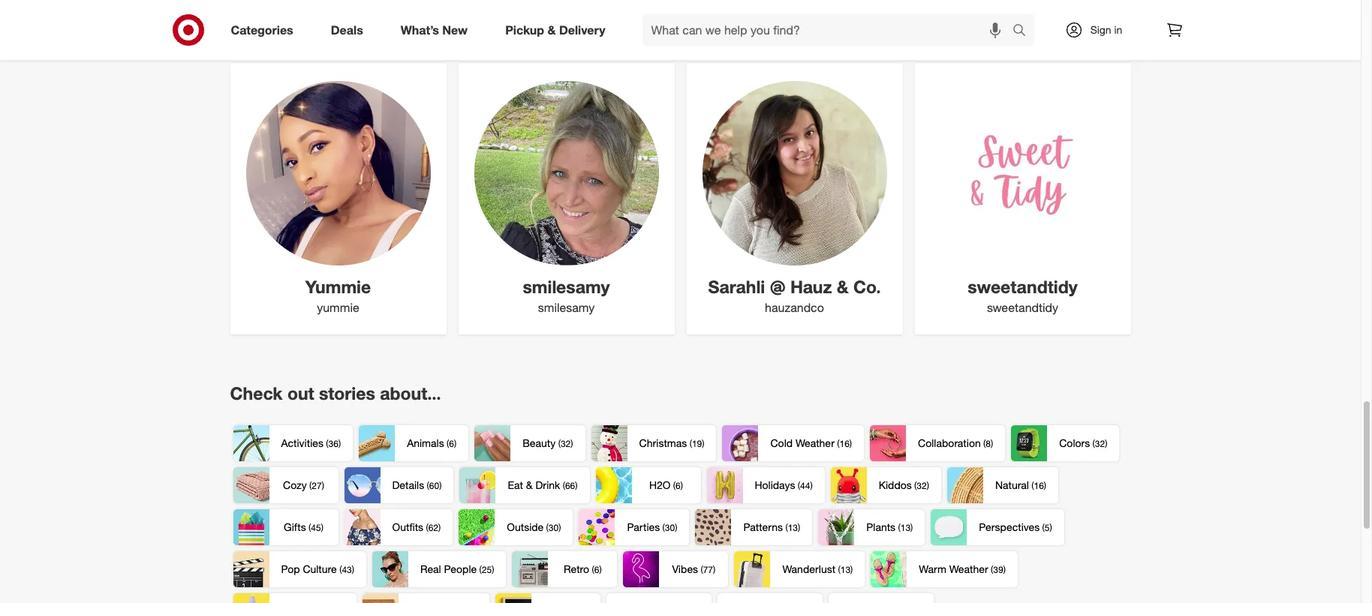 Task type: locate. For each thing, give the bounding box(es) containing it.
see
[[1032, 22, 1053, 37]]

) inside colors ( 32 )
[[1105, 438, 1108, 450]]

stories
[[319, 383, 375, 404]]

) inside cold weather ( 16 )
[[850, 438, 852, 450]]

( inside activities ( 36 )
[[326, 438, 329, 450]]

) right beauty
[[571, 438, 573, 450]]

) inside vibes ( 77 )
[[713, 565, 716, 576]]

16 right natural
[[1034, 480, 1044, 492]]

( right vibes
[[701, 565, 703, 576]]

) inside "h2o ( 6 )"
[[681, 480, 683, 492]]

( inside 'christmas ( 19 )'
[[690, 438, 692, 450]]

6 inside "h2o ( 6 )"
[[676, 480, 681, 492]]

( inside "h2o ( 6 )"
[[673, 480, 676, 492]]

1 horizontal spatial 32
[[917, 480, 927, 492]]

) right collaboration
[[991, 438, 994, 450]]

( inside patterns ( 13 )
[[786, 522, 788, 534]]

) inside outside ( 30 )
[[559, 522, 561, 534]]

6 inside animals ( 6 )
[[449, 438, 454, 450]]

( inside kiddos ( 32 )
[[915, 480, 917, 492]]

) right outside at the left
[[559, 522, 561, 534]]

6 inside retro ( 6 )
[[595, 565, 600, 576]]

2 vertical spatial 6
[[595, 565, 600, 576]]

0 horizontal spatial 30
[[549, 522, 559, 534]]

eat
[[508, 479, 523, 492]]

) right 'h2o'
[[681, 480, 683, 492]]

( right collaboration
[[984, 438, 986, 450]]

see all storefronts link
[[1032, 21, 1131, 38]]

) for plants
[[911, 522, 913, 534]]

delivery
[[559, 22, 606, 37]]

) inside perspectives ( 5 )
[[1050, 522, 1053, 534]]

) inside kiddos ( 32 )
[[927, 480, 930, 492]]

( right activities
[[326, 438, 329, 450]]

13 right wanderlust
[[841, 565, 851, 576]]

vibes
[[672, 563, 698, 576]]

32
[[561, 438, 571, 450], [1095, 438, 1105, 450], [917, 480, 927, 492]]

16
[[840, 438, 850, 450], [1034, 480, 1044, 492]]

) right holidays
[[811, 480, 813, 492]]

) right christmas
[[702, 438, 705, 450]]

30 for parties
[[665, 522, 675, 534]]

43
[[342, 565, 352, 576]]

13 inside wanderlust ( 13 )
[[841, 565, 851, 576]]

( right colors
[[1093, 438, 1095, 450]]

( inside holidays ( 44 )
[[798, 480, 801, 492]]

) inside real people ( 25 )
[[492, 565, 494, 576]]

( right beauty
[[558, 438, 561, 450]]

) for kiddos
[[927, 480, 930, 492]]

) inside outfits ( 62 )
[[439, 522, 441, 534]]

animals
[[407, 437, 444, 450]]

6
[[449, 438, 454, 450], [676, 480, 681, 492], [595, 565, 600, 576]]

& left co.
[[837, 277, 849, 298]]

storefronts inside "link"
[[1072, 22, 1131, 37]]

outside
[[507, 521, 544, 534]]

) inside plants ( 13 )
[[911, 522, 913, 534]]

1 horizontal spatial 30
[[665, 522, 675, 534]]

details
[[392, 479, 424, 492]]

2 profile image for creator image from the left
[[474, 81, 659, 266]]

30 for outside
[[549, 522, 559, 534]]

yummie
[[305, 277, 371, 298]]

( right 'culture'
[[340, 565, 342, 576]]

) right cozy in the bottom left of the page
[[322, 480, 324, 492]]

) inside cozy ( 27 )
[[322, 480, 324, 492]]

retro ( 6 )
[[564, 563, 602, 576]]

) inside parties ( 30 )
[[675, 522, 678, 534]]

h2o
[[650, 479, 671, 492]]

2 horizontal spatial &
[[837, 277, 849, 298]]

32 right colors
[[1095, 438, 1105, 450]]

32 inside kiddos ( 32 )
[[917, 480, 927, 492]]

1 horizontal spatial storefronts
[[1072, 22, 1131, 37]]

) right vibes
[[713, 565, 716, 576]]

) inside beauty ( 32 )
[[571, 438, 573, 450]]

( for plants
[[898, 522, 901, 534]]

30 inside outside ( 30 )
[[549, 522, 559, 534]]

) for outfits
[[439, 522, 441, 534]]

parties ( 30 )
[[627, 521, 678, 534]]

( right animals
[[447, 438, 449, 450]]

) for details
[[439, 480, 442, 492]]

77
[[703, 565, 713, 576]]

25
[[482, 565, 492, 576]]

drink
[[536, 479, 560, 492]]

about...
[[380, 383, 441, 404]]

sweetandtidy inside sweetandtidy sweetandtidy
[[987, 301, 1059, 316]]

5
[[1045, 522, 1050, 534]]

0 vertical spatial &
[[548, 22, 556, 37]]

1 profile image for creator image from the left
[[246, 81, 431, 266]]

) for outside
[[559, 522, 561, 534]]

( inside outfits ( 62 )
[[426, 522, 429, 534]]

profile image for creator image for sweetandtidy
[[931, 81, 1116, 266]]

) right activities
[[339, 438, 341, 450]]

( right parties at left
[[663, 522, 665, 534]]

) inside collaboration ( 8 )
[[991, 438, 994, 450]]

) for patterns
[[798, 522, 801, 534]]

( right outside at the left
[[546, 522, 549, 534]]

3 profile image for creator image from the left
[[703, 81, 887, 266]]

) down perspectives at the right of the page
[[1004, 565, 1006, 576]]

1 horizontal spatial 16
[[1034, 480, 1044, 492]]

) inside patterns ( 13 )
[[798, 522, 801, 534]]

1 horizontal spatial &
[[548, 22, 556, 37]]

& right the pickup
[[548, 22, 556, 37]]

13 inside plants ( 13 )
[[901, 522, 911, 534]]

1 vertical spatial weather
[[950, 563, 989, 576]]

( inside eat & drink ( 66 )
[[563, 480, 565, 492]]

( right "patterns" at the right
[[786, 522, 788, 534]]

) for activities
[[339, 438, 341, 450]]

storefronts for explore target storefronts
[[385, 12, 502, 39]]

( inside cozy ( 27 )
[[309, 480, 312, 492]]

sarahli
[[708, 277, 765, 298]]

( for collaboration
[[984, 438, 986, 450]]

colors
[[1060, 437, 1090, 450]]

) right animals
[[454, 438, 457, 450]]

1 horizontal spatial 13
[[841, 565, 851, 576]]

( right drink
[[563, 480, 565, 492]]

collaboration ( 8 )
[[918, 437, 994, 450]]

0 horizontal spatial 6
[[449, 438, 454, 450]]

) for cozy
[[322, 480, 324, 492]]

sarahli @ hauz & co. hauzandco
[[708, 277, 881, 316]]

) right retro
[[600, 565, 602, 576]]

( right plants
[[898, 522, 901, 534]]

what's
[[401, 22, 439, 37]]

h2o ( 6 )
[[650, 479, 683, 492]]

( inside plants ( 13 )
[[898, 522, 901, 534]]

( right cold
[[837, 438, 840, 450]]

( right wanderlust
[[838, 565, 841, 576]]

13 inside patterns ( 13 )
[[788, 522, 798, 534]]

) inside natural ( 16 )
[[1044, 480, 1047, 492]]

new
[[443, 22, 468, 37]]

1 horizontal spatial weather
[[950, 563, 989, 576]]

& right 'eat'
[[526, 479, 533, 492]]

1 vertical spatial &
[[837, 277, 849, 298]]

warm
[[919, 563, 947, 576]]

) inside activities ( 36 )
[[339, 438, 341, 450]]

32 inside beauty ( 32 )
[[561, 438, 571, 450]]

storefronts
[[385, 12, 502, 39], [1072, 22, 1131, 37]]

) right plants
[[911, 522, 913, 534]]

13 for patterns
[[788, 522, 798, 534]]

( inside natural ( 16 )
[[1032, 480, 1034, 492]]

target
[[315, 12, 379, 39]]

) right details
[[439, 480, 442, 492]]

6 right 'h2o'
[[676, 480, 681, 492]]

) for collaboration
[[991, 438, 994, 450]]

2 vertical spatial &
[[526, 479, 533, 492]]

0 vertical spatial smilesamy
[[523, 277, 610, 298]]

sign
[[1091, 23, 1112, 36]]

pop culture ( 43 )
[[281, 563, 354, 576]]

) inside retro ( 6 )
[[600, 565, 602, 576]]

0 vertical spatial weather
[[796, 437, 835, 450]]

) right outfits at the bottom left
[[439, 522, 441, 534]]

real
[[421, 563, 441, 576]]

( for wanderlust
[[838, 565, 841, 576]]

) inside warm weather ( 39 )
[[1004, 565, 1006, 576]]

8
[[986, 438, 991, 450]]

( for gifts
[[309, 522, 311, 534]]

( down perspectives at the right of the page
[[991, 565, 994, 576]]

) right perspectives at the right of the page
[[1050, 522, 1053, 534]]

(
[[326, 438, 329, 450], [447, 438, 449, 450], [558, 438, 561, 450], [690, 438, 692, 450], [837, 438, 840, 450], [984, 438, 986, 450], [1093, 438, 1095, 450], [309, 480, 312, 492], [427, 480, 429, 492], [563, 480, 565, 492], [673, 480, 676, 492], [798, 480, 801, 492], [915, 480, 917, 492], [1032, 480, 1034, 492], [309, 522, 311, 534], [426, 522, 429, 534], [546, 522, 549, 534], [663, 522, 665, 534], [786, 522, 788, 534], [898, 522, 901, 534], [1043, 522, 1045, 534], [340, 565, 342, 576], [480, 565, 482, 576], [592, 565, 595, 576], [701, 565, 703, 576], [838, 565, 841, 576], [991, 565, 994, 576]]

storefronts for see all storefronts
[[1072, 22, 1131, 37]]

( right retro
[[592, 565, 595, 576]]

) inside gifts ( 45 )
[[321, 522, 324, 534]]

0 vertical spatial 6
[[449, 438, 454, 450]]

( inside outside ( 30 )
[[546, 522, 549, 534]]

32 inside colors ( 32 )
[[1095, 438, 1105, 450]]

( inside details ( 60 )
[[427, 480, 429, 492]]

) inside holidays ( 44 )
[[811, 480, 813, 492]]

0 horizontal spatial 13
[[788, 522, 798, 534]]

warm weather ( 39 )
[[919, 563, 1006, 576]]

( right people
[[480, 565, 482, 576]]

13 right "patterns" at the right
[[788, 522, 798, 534]]

6 right animals
[[449, 438, 454, 450]]

( inside beauty ( 32 )
[[558, 438, 561, 450]]

) right drink
[[575, 480, 578, 492]]

30 right parties at left
[[665, 522, 675, 534]]

( right 'h2o'
[[673, 480, 676, 492]]

) right "patterns" at the right
[[798, 522, 801, 534]]

beauty ( 32 )
[[523, 437, 573, 450]]

categories
[[231, 22, 293, 37]]

see all storefronts
[[1032, 22, 1131, 37]]

4 profile image for creator image from the left
[[931, 81, 1116, 266]]

) inside details ( 60 )
[[439, 480, 442, 492]]

0 horizontal spatial weather
[[796, 437, 835, 450]]

0 vertical spatial 16
[[840, 438, 850, 450]]

16 inside natural ( 16 )
[[1034, 480, 1044, 492]]

2 horizontal spatial 32
[[1095, 438, 1105, 450]]

kiddos
[[879, 479, 912, 492]]

) right people
[[492, 565, 494, 576]]

16 inside cold weather ( 16 )
[[840, 438, 850, 450]]

( right cozy in the bottom left of the page
[[309, 480, 312, 492]]

) right gifts
[[321, 522, 324, 534]]

outfits ( 62 )
[[392, 521, 441, 534]]

( right natural
[[1032, 480, 1034, 492]]

( right kiddos
[[915, 480, 917, 492]]

( inside perspectives ( 5 )
[[1043, 522, 1045, 534]]

32 right beauty
[[561, 438, 571, 450]]

2 horizontal spatial 13
[[901, 522, 911, 534]]

0 horizontal spatial &
[[526, 479, 533, 492]]

) inside pop culture ( 43 )
[[352, 565, 354, 576]]

( inside parties ( 30 )
[[663, 522, 665, 534]]

0 horizontal spatial 32
[[561, 438, 571, 450]]

pickup & delivery link
[[493, 14, 624, 47]]

6 right retro
[[595, 565, 600, 576]]

16 right cold
[[840, 438, 850, 450]]

( right details
[[427, 480, 429, 492]]

( inside gifts ( 45 )
[[309, 522, 311, 534]]

( right christmas
[[690, 438, 692, 450]]

2 horizontal spatial 6
[[676, 480, 681, 492]]

& inside 'link'
[[548, 22, 556, 37]]

( for vibes
[[701, 565, 703, 576]]

categories link
[[218, 14, 312, 47]]

) right parties at left
[[675, 522, 678, 534]]

smilesamy
[[523, 277, 610, 298], [538, 301, 595, 316]]

pickup
[[506, 22, 544, 37]]

) right wanderlust
[[851, 565, 853, 576]]

) inside 'christmas ( 19 )'
[[702, 438, 705, 450]]

) inside animals ( 6 )
[[454, 438, 457, 450]]

) for holidays
[[811, 480, 813, 492]]

weather right cold
[[796, 437, 835, 450]]

0 vertical spatial sweetandtidy
[[968, 277, 1078, 298]]

32 for kiddos
[[917, 480, 927, 492]]

) for natural
[[1044, 480, 1047, 492]]

) right colors
[[1105, 438, 1108, 450]]

retro
[[564, 563, 590, 576]]

1 horizontal spatial 6
[[595, 565, 600, 576]]

) right cold
[[850, 438, 852, 450]]

6 for h2o
[[676, 480, 681, 492]]

39
[[994, 565, 1004, 576]]

) right kiddos
[[927, 480, 930, 492]]

culture
[[303, 563, 337, 576]]

)
[[339, 438, 341, 450], [454, 438, 457, 450], [571, 438, 573, 450], [702, 438, 705, 450], [850, 438, 852, 450], [991, 438, 994, 450], [1105, 438, 1108, 450], [322, 480, 324, 492], [439, 480, 442, 492], [575, 480, 578, 492], [681, 480, 683, 492], [811, 480, 813, 492], [927, 480, 930, 492], [1044, 480, 1047, 492], [321, 522, 324, 534], [439, 522, 441, 534], [559, 522, 561, 534], [675, 522, 678, 534], [798, 522, 801, 534], [911, 522, 913, 534], [1050, 522, 1053, 534], [352, 565, 354, 576], [492, 565, 494, 576], [600, 565, 602, 576], [713, 565, 716, 576], [851, 565, 853, 576], [1004, 565, 1006, 576]]

1 vertical spatial sweetandtidy
[[987, 301, 1059, 316]]

) for colors
[[1105, 438, 1108, 450]]

yummie
[[317, 301, 360, 316]]

) for gifts
[[321, 522, 324, 534]]

30 right outside at the left
[[549, 522, 559, 534]]

( inside collaboration ( 8 )
[[984, 438, 986, 450]]

1 vertical spatial 6
[[676, 480, 681, 492]]

0 horizontal spatial storefronts
[[385, 12, 502, 39]]

) inside wanderlust ( 13 )
[[851, 565, 853, 576]]

perspectives ( 5 )
[[979, 521, 1053, 534]]

weather left 39
[[950, 563, 989, 576]]

natural
[[996, 479, 1029, 492]]

& for eat & drink ( 66 )
[[526, 479, 533, 492]]

( inside real people ( 25 )
[[480, 565, 482, 576]]

1 30 from the left
[[549, 522, 559, 534]]

( inside animals ( 6 )
[[447, 438, 449, 450]]

profile image for creator image
[[246, 81, 431, 266], [474, 81, 659, 266], [703, 81, 887, 266], [931, 81, 1116, 266]]

profile image for creator image for yummie
[[246, 81, 431, 266]]

( right gifts
[[309, 522, 311, 534]]

13 right plants
[[901, 522, 911, 534]]

christmas ( 19 )
[[639, 437, 705, 450]]

wanderlust
[[783, 563, 836, 576]]

( inside colors ( 32 )
[[1093, 438, 1095, 450]]

32 right kiddos
[[917, 480, 927, 492]]

( for cozy
[[309, 480, 312, 492]]

13
[[788, 522, 798, 534], [901, 522, 911, 534], [841, 565, 851, 576]]

( right outfits at the bottom left
[[426, 522, 429, 534]]

hauzandco
[[765, 301, 824, 316]]

( right holidays
[[798, 480, 801, 492]]

) right 'culture'
[[352, 565, 354, 576]]

1 vertical spatial 16
[[1034, 480, 1044, 492]]

( inside retro ( 6 )
[[592, 565, 595, 576]]

eat & drink ( 66 )
[[508, 479, 578, 492]]

1 vertical spatial smilesamy
[[538, 301, 595, 316]]

( inside vibes ( 77 )
[[701, 565, 703, 576]]

30 inside parties ( 30 )
[[665, 522, 675, 534]]

( for colors
[[1093, 438, 1095, 450]]

0 horizontal spatial 16
[[840, 438, 850, 450]]

holidays ( 44 )
[[755, 479, 813, 492]]

( inside wanderlust ( 13 )
[[838, 565, 841, 576]]

( for kiddos
[[915, 480, 917, 492]]

2 30 from the left
[[665, 522, 675, 534]]

( right perspectives at the right of the page
[[1043, 522, 1045, 534]]

45
[[311, 522, 321, 534]]

) right natural
[[1044, 480, 1047, 492]]



Task type: vqa. For each thing, say whether or not it's contained in the screenshot.
topmost smilesamy
yes



Task type: describe. For each thing, give the bounding box(es) containing it.
deals
[[331, 22, 363, 37]]

) for wanderlust
[[851, 565, 853, 576]]

( inside warm weather ( 39 )
[[991, 565, 994, 576]]

gifts
[[284, 521, 306, 534]]

60
[[429, 480, 439, 492]]

sign in
[[1091, 23, 1123, 36]]

( for natural
[[1032, 480, 1034, 492]]

) for retro
[[600, 565, 602, 576]]

@
[[770, 277, 786, 298]]

vibes ( 77 )
[[672, 563, 716, 576]]

collaboration
[[918, 437, 981, 450]]

) for parties
[[675, 522, 678, 534]]

13 for wanderlust
[[841, 565, 851, 576]]

( for activities
[[326, 438, 329, 450]]

co.
[[854, 277, 881, 298]]

kiddos ( 32 )
[[879, 479, 930, 492]]

pop
[[281, 563, 300, 576]]

& for pickup & delivery
[[548, 22, 556, 37]]

deals link
[[318, 14, 382, 47]]

outfits
[[392, 521, 424, 534]]

sign in link
[[1052, 14, 1146, 47]]

check
[[230, 383, 283, 404]]

32 for colors
[[1095, 438, 1105, 450]]

activities ( 36 )
[[281, 437, 341, 450]]

parties
[[627, 521, 660, 534]]

( for patterns
[[786, 522, 788, 534]]

) for h2o
[[681, 480, 683, 492]]

& inside sarahli @ hauz & co. hauzandco
[[837, 277, 849, 298]]

christmas
[[639, 437, 687, 450]]

hauz
[[791, 277, 832, 298]]

what's new
[[401, 22, 468, 37]]

( inside pop culture ( 43 )
[[340, 565, 342, 576]]

( for animals
[[447, 438, 449, 450]]

13 for plants
[[901, 522, 911, 534]]

check out stories about...
[[230, 383, 441, 404]]

colors ( 32 )
[[1060, 437, 1108, 450]]

27
[[312, 480, 322, 492]]

profile image for creator image for sarahli
[[703, 81, 887, 266]]

( for holidays
[[798, 480, 801, 492]]

19
[[692, 438, 702, 450]]

what's new link
[[388, 14, 487, 47]]

66
[[565, 480, 575, 492]]

perspectives
[[979, 521, 1040, 534]]

( for beauty
[[558, 438, 561, 450]]

( for outfits
[[426, 522, 429, 534]]

weather for cold weather
[[796, 437, 835, 450]]

weather for warm weather
[[950, 563, 989, 576]]

) for christmas
[[702, 438, 705, 450]]

cold
[[771, 437, 793, 450]]

( inside cold weather ( 16 )
[[837, 438, 840, 450]]

cozy
[[283, 479, 307, 492]]

44
[[801, 480, 811, 492]]

) for animals
[[454, 438, 457, 450]]

patterns
[[744, 521, 783, 534]]

explore target storefronts
[[230, 12, 502, 39]]

out
[[288, 383, 314, 404]]

) for beauty
[[571, 438, 573, 450]]

6 for retro
[[595, 565, 600, 576]]

( for perspectives
[[1043, 522, 1045, 534]]

) for vibes
[[713, 565, 716, 576]]

yummie yummie
[[305, 277, 371, 316]]

) for perspectives
[[1050, 522, 1053, 534]]

activities
[[281, 437, 324, 450]]

patterns ( 13 )
[[744, 521, 801, 534]]

36
[[329, 438, 339, 450]]

plants ( 13 )
[[867, 521, 913, 534]]

natural ( 16 )
[[996, 479, 1047, 492]]

cold weather ( 16 )
[[771, 437, 852, 450]]

people
[[444, 563, 477, 576]]

( for details
[[427, 480, 429, 492]]

32 for beauty
[[561, 438, 571, 450]]

What can we help you find? suggestions appear below search field
[[642, 14, 1016, 47]]

in
[[1115, 23, 1123, 36]]

wanderlust ( 13 )
[[783, 563, 853, 576]]

( for parties
[[663, 522, 665, 534]]

( for retro
[[592, 565, 595, 576]]

6 for animals
[[449, 438, 454, 450]]

gifts ( 45 )
[[284, 521, 324, 534]]

profile image for creator image for smilesamy
[[474, 81, 659, 266]]

( for outside
[[546, 522, 549, 534]]

sweetandtidy sweetandtidy
[[968, 277, 1078, 316]]

smilesamy smilesamy
[[523, 277, 610, 316]]

all
[[1057, 22, 1069, 37]]

animals ( 6 )
[[407, 437, 457, 450]]

smilesamy inside smilesamy smilesamy
[[538, 301, 595, 316]]

cozy ( 27 )
[[283, 479, 324, 492]]

pickup & delivery
[[506, 22, 606, 37]]

search button
[[1006, 14, 1042, 50]]

holidays
[[755, 479, 796, 492]]

outside ( 30 )
[[507, 521, 561, 534]]

( for christmas
[[690, 438, 692, 450]]

) inside eat & drink ( 66 )
[[575, 480, 578, 492]]

search
[[1006, 24, 1042, 39]]

real people ( 25 )
[[421, 563, 494, 576]]

details ( 60 )
[[392, 479, 442, 492]]

( for h2o
[[673, 480, 676, 492]]

beauty
[[523, 437, 556, 450]]

plants
[[867, 521, 896, 534]]



